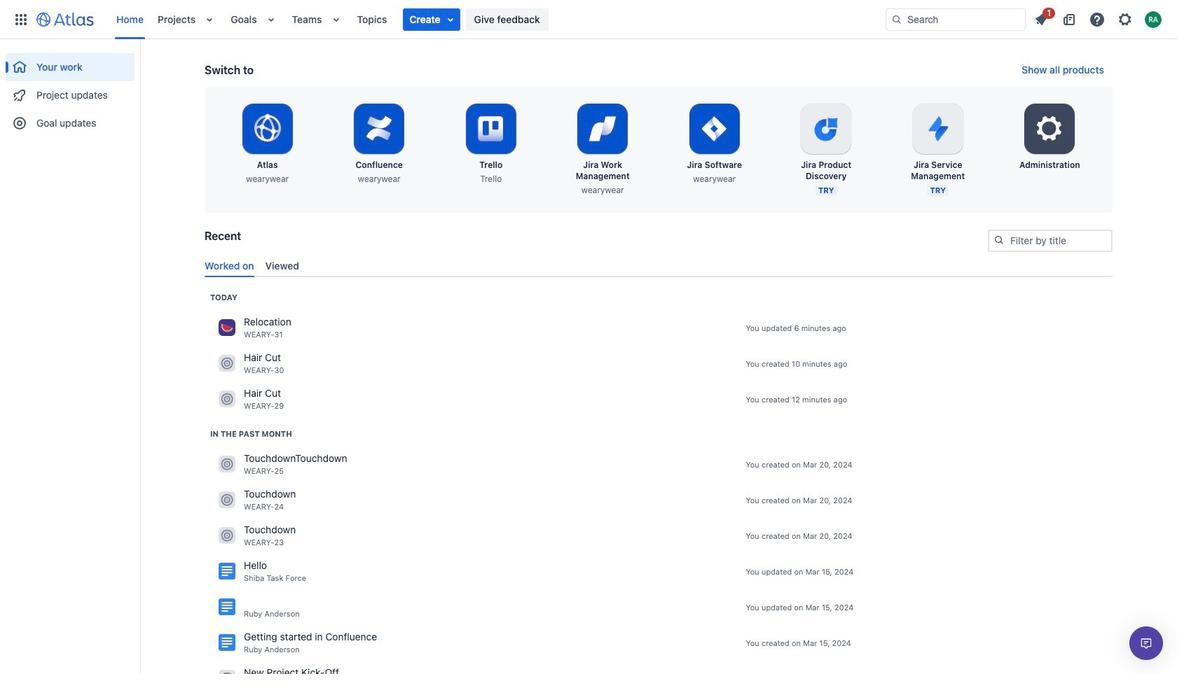 Task type: vqa. For each thing, say whether or not it's contained in the screenshot.
Related
no



Task type: locate. For each thing, give the bounding box(es) containing it.
1 vertical spatial heading
[[210, 429, 292, 440]]

townsquare image
[[219, 456, 235, 473], [219, 671, 235, 675]]

1 townsquare image from the top
[[219, 320, 235, 337]]

tab list
[[199, 254, 1118, 277]]

0 vertical spatial heading
[[210, 292, 237, 303]]

2 confluence image from the top
[[219, 635, 235, 652]]

open intercom messenger image
[[1138, 636, 1155, 652]]

1 confluence image from the top
[[219, 599, 235, 616]]

2 townsquare image from the top
[[219, 355, 235, 372]]

townsquare image
[[219, 320, 235, 337], [219, 355, 235, 372], [219, 391, 235, 408], [219, 492, 235, 509], [219, 528, 235, 545]]

0 vertical spatial confluence image
[[219, 599, 235, 616]]

group
[[6, 39, 135, 142]]

top element
[[8, 0, 886, 39]]

confluence image
[[219, 599, 235, 616], [219, 635, 235, 652]]

list item
[[1029, 5, 1055, 30], [403, 8, 460, 30]]

0 horizontal spatial list item
[[403, 8, 460, 30]]

1 vertical spatial confluence image
[[219, 635, 235, 652]]

0 vertical spatial townsquare image
[[219, 456, 235, 473]]

4 townsquare image from the top
[[219, 492, 235, 509]]

1 vertical spatial townsquare image
[[219, 671, 235, 675]]

banner
[[0, 0, 1177, 39]]

heading
[[210, 292, 237, 303], [210, 429, 292, 440]]

1 horizontal spatial list
[[1029, 5, 1169, 30]]

list
[[109, 0, 886, 39], [1029, 5, 1169, 30]]

Filter by title field
[[989, 231, 1111, 251]]

None search field
[[886, 8, 1026, 30]]

2 townsquare image from the top
[[219, 671, 235, 675]]

0 horizontal spatial list
[[109, 0, 886, 39]]



Task type: describe. For each thing, give the bounding box(es) containing it.
switch to... image
[[13, 11, 29, 28]]

list item inside top element
[[403, 8, 460, 30]]

1 heading from the top
[[210, 292, 237, 303]]

5 townsquare image from the top
[[219, 528, 235, 545]]

Search field
[[886, 8, 1026, 30]]

1 horizontal spatial list item
[[1029, 5, 1055, 30]]

settings image
[[1033, 112, 1067, 146]]

notifications image
[[1033, 11, 1050, 28]]

2 heading from the top
[[210, 429, 292, 440]]

settings image
[[1117, 11, 1134, 28]]

search image
[[994, 235, 1005, 246]]

3 townsquare image from the top
[[219, 391, 235, 408]]

help image
[[1089, 11, 1106, 28]]

account image
[[1145, 11, 1162, 28]]

1 townsquare image from the top
[[219, 456, 235, 473]]

search image
[[891, 14, 902, 25]]

confluence image
[[219, 564, 235, 580]]



